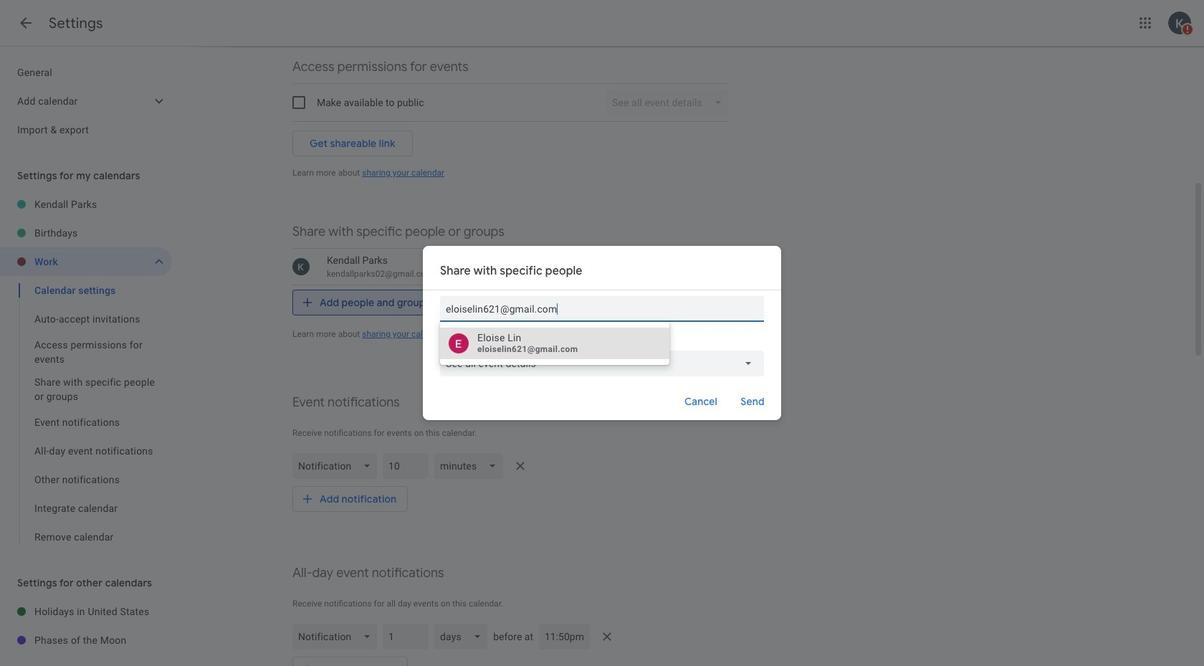 Task type: describe. For each thing, give the bounding box(es) containing it.
Days in advance for notification number field
[[389, 624, 423, 650]]

2 tree from the top
[[0, 190, 172, 551]]

10 minutes before element
[[293, 450, 729, 482]]

the day before at 11:50pm element
[[293, 621, 729, 653]]

1 tree from the top
[[0, 58, 172, 144]]

Minutes in advance for notification number field
[[389, 453, 423, 479]]

holidays in united states tree item
[[0, 597, 172, 626]]



Task type: locate. For each thing, give the bounding box(es) containing it.
go back image
[[17, 14, 34, 32]]

tree item
[[0, 276, 172, 305]]

group
[[0, 276, 172, 551]]

3 tree from the top
[[0, 597, 172, 655]]

heading
[[49, 14, 103, 32]]

kendall parks tree item
[[0, 190, 172, 219]]

phases of the moon tree item
[[0, 626, 172, 655]]

tree
[[0, 58, 172, 144], [0, 190, 172, 551], [0, 597, 172, 655]]

dialog
[[423, 246, 782, 420]]

birthdays tree item
[[0, 219, 172, 247]]

work tree item
[[0, 247, 172, 276]]

0 vertical spatial tree
[[0, 58, 172, 144]]

None field
[[440, 351, 764, 377]]

2 vertical spatial tree
[[0, 597, 172, 655]]

list box
[[440, 328, 670, 359]]

Add email or name text field
[[446, 296, 759, 322]]

1 vertical spatial tree
[[0, 190, 172, 551]]



Task type: vqa. For each thing, say whether or not it's contained in the screenshot.
third tree from the bottom of the page
yes



